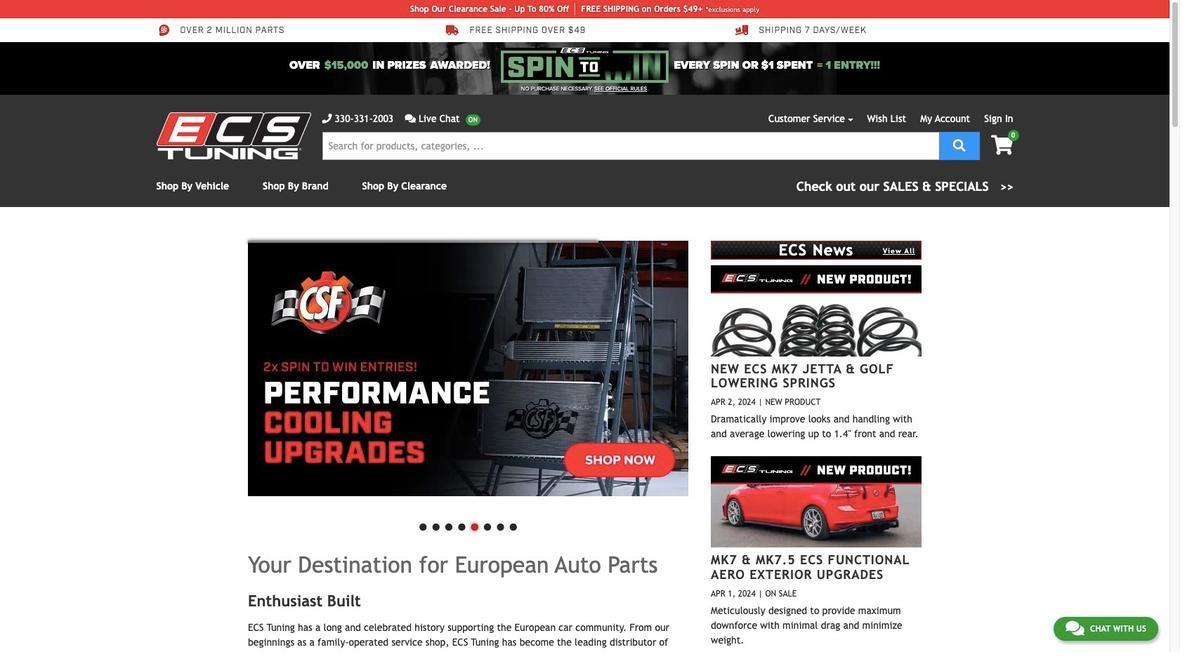 Task type: describe. For each thing, give the bounding box(es) containing it.
generic - csf high performance cooling components image
[[248, 241, 688, 497]]

shopping cart image
[[991, 136, 1013, 155]]

ecs tuning image
[[156, 112, 311, 159]]



Task type: locate. For each thing, give the bounding box(es) containing it.
ecs tuning 'spin to win' contest logo image
[[501, 48, 669, 83]]

search image
[[953, 139, 966, 151]]

comments image
[[405, 114, 416, 124]]

new ecs mk7 jetta & golf lowering springs image
[[711, 265, 922, 357]]

comments image
[[1066, 620, 1085, 637]]

Search text field
[[322, 132, 939, 160]]

mk7 & mk7.5 ecs functional aero exterior upgrades image
[[711, 457, 922, 548]]

phone image
[[322, 114, 332, 124]]



Task type: vqa. For each thing, say whether or not it's contained in the screenshot.
New ECS MK7 Jetta & Golf Lowering Springs image
yes



